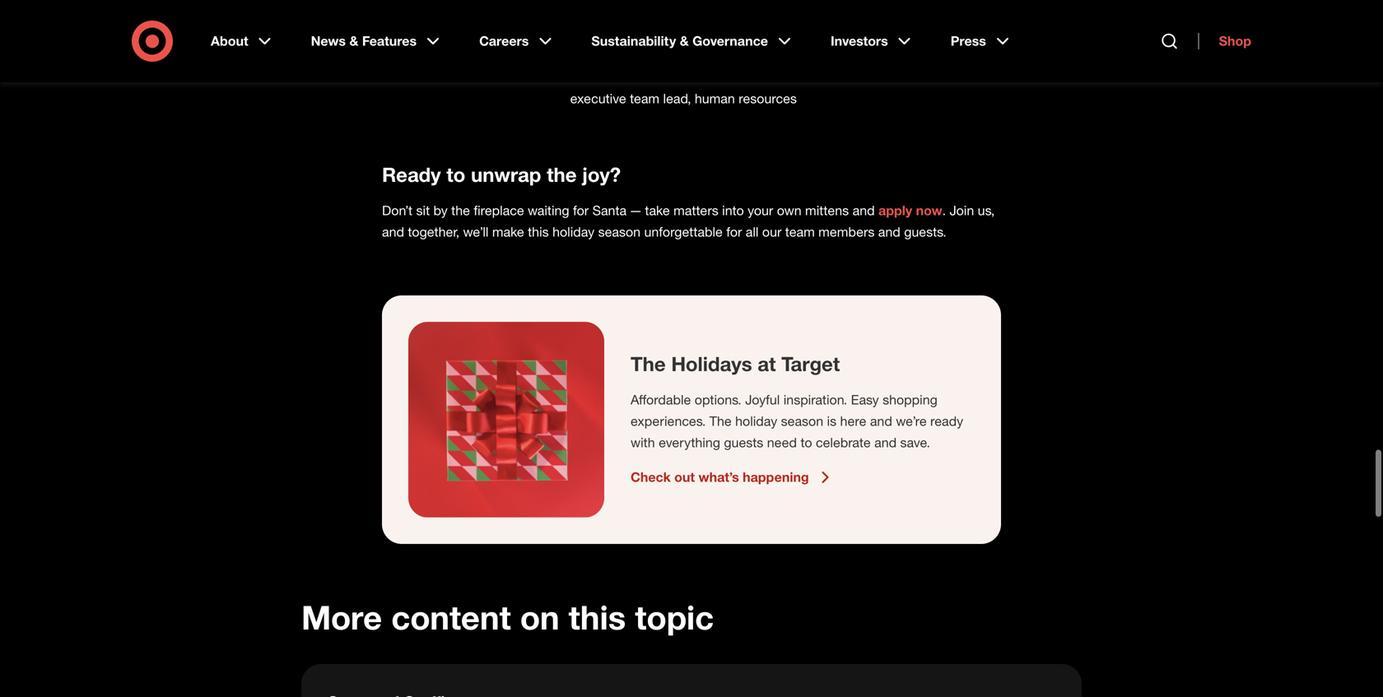 Task type: describe. For each thing, give the bounding box(es) containing it.
more
[[301, 597, 382, 638]]

and down don't
[[382, 224, 404, 240]]

investors link
[[819, 20, 926, 63]]

about
[[211, 33, 248, 49]]

season for is
[[781, 413, 823, 429]]

need
[[767, 435, 797, 451]]

apply now link
[[878, 202, 942, 219]]

0 vertical spatial the
[[631, 352, 666, 376]]

0 vertical spatial to
[[446, 163, 465, 186]]

target
[[781, 352, 840, 376]]

all
[[746, 224, 759, 240]]

governance
[[692, 33, 768, 49]]

executive team lead, human resources
[[570, 91, 797, 107]]

at
[[758, 352, 776, 376]]

everything
[[659, 435, 720, 451]]

team inside . join us, and together, we'll make this holiday season unforgettable for all our team members and guests.
[[785, 224, 815, 240]]

make
[[492, 224, 524, 240]]

here
[[840, 413, 866, 429]]

apply
[[878, 202, 912, 219]]

members
[[818, 224, 875, 240]]

about link
[[199, 20, 286, 63]]

shopping
[[883, 392, 937, 408]]

we're
[[896, 413, 927, 429]]

to inside affordable options. joyful inspiration. easy shopping experiences. the holiday season is here and we're ready with everything guests need to celebrate and save.
[[801, 435, 812, 451]]

sustainability & governance
[[591, 33, 768, 49]]

lead,
[[663, 91, 691, 107]]

more content on this topic
[[301, 597, 714, 638]]

mittens
[[805, 202, 849, 219]]

the for by
[[451, 202, 470, 219]]

holiday for this
[[552, 224, 594, 240]]

affordable options. joyful inspiration. easy shopping experiences. the holiday season is here and we're ready with everything guests need to celebrate and save.
[[631, 392, 963, 451]]

. join us, and together, we'll make this holiday season unforgettable for all our team members and guests.
[[382, 202, 995, 240]]

check
[[631, 469, 671, 485]]

holidays
[[671, 352, 752, 376]]

now
[[916, 202, 942, 219]]

& for features
[[349, 33, 358, 49]]

check out what's happening
[[631, 469, 809, 485]]

save.
[[900, 435, 930, 451]]

and down apply
[[878, 224, 900, 240]]

& for governance
[[680, 33, 689, 49]]

the for unwrap
[[547, 163, 577, 186]]

affordable
[[631, 392, 691, 408]]

resources
[[739, 91, 797, 107]]

inspiration.
[[783, 392, 847, 408]]

join
[[950, 202, 974, 219]]

our
[[762, 224, 781, 240]]

for inside . join us, and together, we'll make this holiday season unforgettable for all our team members and guests.
[[726, 224, 742, 240]]

0 vertical spatial for
[[573, 202, 589, 219]]

the holidays at target
[[631, 352, 840, 376]]

joyful
[[745, 392, 780, 408]]

holiday for the
[[735, 413, 777, 429]]

own
[[777, 202, 801, 219]]

sit
[[416, 202, 430, 219]]

your
[[748, 202, 773, 219]]

happening
[[743, 469, 809, 485]]



Task type: vqa. For each thing, say whether or not it's contained in the screenshot.
the with to the top
no



Task type: locate. For each thing, give the bounding box(es) containing it.
0 horizontal spatial &
[[349, 33, 358, 49]]

the down options.
[[709, 413, 732, 429]]

1 horizontal spatial the
[[547, 163, 577, 186]]

check out what's happening link
[[631, 468, 835, 487]]

what's
[[698, 469, 739, 485]]

matters
[[673, 202, 718, 219]]

sustainability
[[591, 33, 676, 49]]

investors
[[831, 33, 888, 49]]

content
[[391, 597, 511, 638]]

2 & from the left
[[680, 33, 689, 49]]

season inside . join us, and together, we'll make this holiday season unforgettable for all our team members and guests.
[[598, 224, 641, 240]]

.
[[942, 202, 946, 219]]

—
[[630, 202, 641, 219]]

0 horizontal spatial the
[[451, 202, 470, 219]]

1 & from the left
[[349, 33, 358, 49]]

us,
[[978, 202, 995, 219]]

news & features
[[311, 33, 417, 49]]

1 vertical spatial team
[[785, 224, 815, 240]]

joy?
[[582, 163, 621, 186]]

unforgettable
[[644, 224, 723, 240]]

0 vertical spatial season
[[598, 224, 641, 240]]

0 horizontal spatial this
[[528, 224, 549, 240]]

careers
[[479, 33, 529, 49]]

ready
[[930, 413, 963, 429]]

press
[[951, 33, 986, 49]]

1 horizontal spatial the
[[709, 413, 732, 429]]

1 vertical spatial this
[[569, 597, 626, 638]]

guests.
[[904, 224, 947, 240]]

1 vertical spatial for
[[726, 224, 742, 240]]

this right on
[[569, 597, 626, 638]]

0 vertical spatial team
[[630, 91, 659, 107]]

waiting
[[528, 202, 569, 219]]

team left 'lead,'
[[630, 91, 659, 107]]

0 horizontal spatial the
[[631, 352, 666, 376]]

the inside affordable options. joyful inspiration. easy shopping experiences. the holiday season is here and we're ready with everything guests need to celebrate and save.
[[709, 413, 732, 429]]

1 horizontal spatial to
[[801, 435, 812, 451]]

to up the by
[[446, 163, 465, 186]]

news & features link
[[299, 20, 454, 63]]

1 vertical spatial to
[[801, 435, 812, 451]]

holiday inside . join us, and together, we'll make this holiday season unforgettable for all our team members and guests.
[[552, 224, 594, 240]]

1 horizontal spatial this
[[569, 597, 626, 638]]

the up the affordable
[[631, 352, 666, 376]]

fireplace
[[474, 202, 524, 219]]

is
[[827, 413, 836, 429]]

santa
[[592, 202, 627, 219]]

together,
[[408, 224, 459, 240]]

the up waiting
[[547, 163, 577, 186]]

experiences.
[[631, 413, 706, 429]]

this down waiting
[[528, 224, 549, 240]]

shop
[[1219, 33, 1251, 49]]

0 horizontal spatial team
[[630, 91, 659, 107]]

don't sit by the fireplace waiting for santa — take matters into your own mittens and apply now
[[382, 202, 942, 219]]

holiday down waiting
[[552, 224, 594, 240]]

for left santa
[[573, 202, 589, 219]]

with
[[631, 435, 655, 451]]

season down inspiration.
[[781, 413, 823, 429]]

celebrate
[[816, 435, 871, 451]]

unwrap
[[471, 163, 541, 186]]

features
[[362, 33, 417, 49]]

topic
[[635, 597, 714, 638]]

1 vertical spatial the
[[451, 202, 470, 219]]

to
[[446, 163, 465, 186], [801, 435, 812, 451]]

out
[[674, 469, 695, 485]]

0 horizontal spatial holiday
[[552, 224, 594, 240]]

to right need
[[801, 435, 812, 451]]

the right the by
[[451, 202, 470, 219]]

the
[[631, 352, 666, 376], [709, 413, 732, 429]]

this
[[528, 224, 549, 240], [569, 597, 626, 638]]

human
[[695, 91, 735, 107]]

shop link
[[1198, 33, 1251, 49]]

and
[[853, 202, 875, 219], [382, 224, 404, 240], [878, 224, 900, 240], [870, 413, 892, 429], [874, 435, 897, 451]]

holiday down joyful in the right of the page
[[735, 413, 777, 429]]

press link
[[939, 20, 1024, 63]]

1 vertical spatial holiday
[[735, 413, 777, 429]]

team
[[630, 91, 659, 107], [785, 224, 815, 240]]

by
[[433, 202, 448, 219]]

0 vertical spatial holiday
[[552, 224, 594, 240]]

0 vertical spatial this
[[528, 224, 549, 240]]

take
[[645, 202, 670, 219]]

1 horizontal spatial team
[[785, 224, 815, 240]]

for
[[573, 202, 589, 219], [726, 224, 742, 240]]

easy
[[851, 392, 879, 408]]

holiday inside affordable options. joyful inspiration. easy shopping experiences. the holiday season is here and we're ready with everything guests need to celebrate and save.
[[735, 413, 777, 429]]

1 horizontal spatial for
[[726, 224, 742, 240]]

0 horizontal spatial for
[[573, 202, 589, 219]]

1 horizontal spatial holiday
[[735, 413, 777, 429]]

season inside affordable options. joyful inspiration. easy shopping experiences. the holiday season is here and we're ready with everything guests need to celebrate and save.
[[781, 413, 823, 429]]

executive
[[570, 91, 626, 107]]

season for unforgettable
[[598, 224, 641, 240]]

& right news
[[349, 33, 358, 49]]

guests
[[724, 435, 763, 451]]

options.
[[695, 392, 742, 408]]

careers link
[[468, 20, 567, 63]]

season
[[598, 224, 641, 240], [781, 413, 823, 429]]

1 horizontal spatial season
[[781, 413, 823, 429]]

team down own
[[785, 224, 815, 240]]

0 vertical spatial the
[[547, 163, 577, 186]]

and down easy
[[870, 413, 892, 429]]

news
[[311, 33, 346, 49]]

we'll
[[463, 224, 488, 240]]

0 horizontal spatial season
[[598, 224, 641, 240]]

a red graphic with a wrapped present in the center. image
[[408, 322, 604, 518]]

for left all
[[726, 224, 742, 240]]

and up members
[[853, 202, 875, 219]]

&
[[349, 33, 358, 49], [680, 33, 689, 49]]

sustainability & governance link
[[580, 20, 806, 63]]

0 horizontal spatial to
[[446, 163, 465, 186]]

and left save.
[[874, 435, 897, 451]]

ready to unwrap the joy?
[[382, 163, 621, 186]]

1 vertical spatial the
[[709, 413, 732, 429]]

& left the governance
[[680, 33, 689, 49]]

ready
[[382, 163, 441, 186]]

don't
[[382, 202, 412, 219]]

on
[[520, 597, 559, 638]]

season down santa
[[598, 224, 641, 240]]

1 vertical spatial season
[[781, 413, 823, 429]]

holiday
[[552, 224, 594, 240], [735, 413, 777, 429]]

1 horizontal spatial &
[[680, 33, 689, 49]]

the
[[547, 163, 577, 186], [451, 202, 470, 219]]

into
[[722, 202, 744, 219]]

this inside . join us, and together, we'll make this holiday season unforgettable for all our team members and guests.
[[528, 224, 549, 240]]



